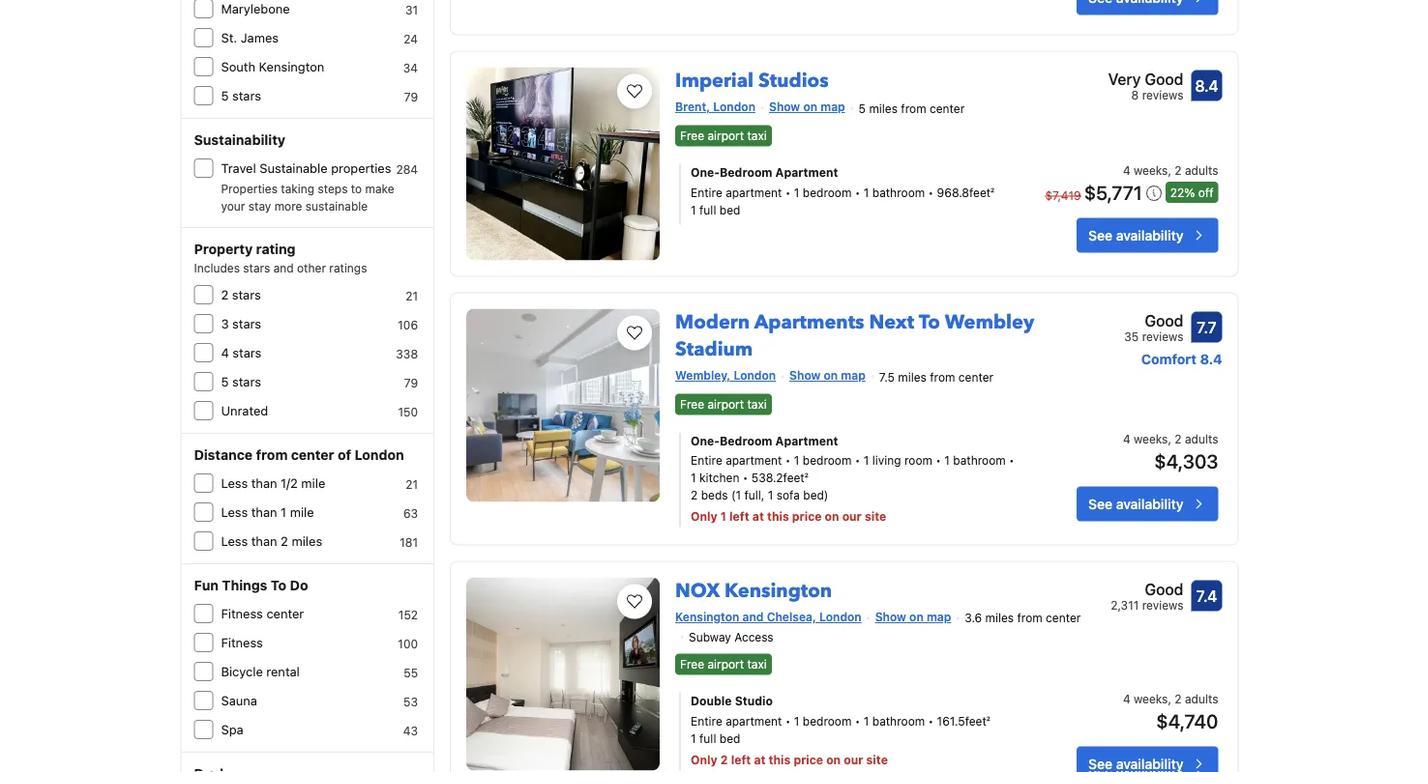 Task type: describe. For each thing, give the bounding box(es) containing it.
entire inside double studio entire apartment • 1 bedroom • 1 bathroom • 161.5feet² 1 full bed only 2 left at this price on our site
[[691, 715, 722, 729]]

bed)
[[803, 489, 828, 502]]

968.8feet²
[[937, 186, 995, 200]]

nox kensington
[[675, 578, 832, 604]]

only inside double studio entire apartment • 1 bedroom • 1 bathroom • 161.5feet² 1 full bed only 2 left at this price on our site
[[691, 754, 718, 768]]

double studio entire apartment • 1 bedroom • 1 bathroom • 161.5feet² 1 full bed only 2 left at this price on our site
[[691, 695, 990, 768]]

left inside one-bedroom apartment entire apartment • 1 bedroom • 1 living room • 1 bathroom • 1 kitchen • 538.2feet² 2 beds (1 full, 1 sofa bed) only 1 left at this price on our site
[[729, 510, 749, 524]]

modern apartments next to wembley stadium image
[[466, 309, 660, 503]]

reviews for 7.7
[[1142, 330, 1184, 344]]

than for 1
[[251, 505, 277, 520]]

4 weeks , 2 adults $4,740
[[1123, 693, 1218, 733]]

price inside double studio entire apartment • 1 bedroom • 1 bathroom • 161.5feet² 1 full bed only 2 left at this price on our site
[[794, 754, 823, 768]]

63
[[403, 507, 418, 520]]

7.5 miles from center
[[879, 370, 994, 384]]

152
[[398, 608, 418, 622]]

3.6
[[965, 612, 982, 626]]

less for less than 1/2 mile
[[221, 476, 248, 491]]

this inside one-bedroom apartment entire apartment • 1 bedroom • 1 living room • 1 bathroom • 1 kitchen • 538.2feet² 2 beds (1 full, 1 sofa bed) only 1 left at this price on our site
[[767, 510, 789, 524]]

studio
[[735, 695, 773, 708]]

imperial studios link
[[675, 60, 829, 94]]

stars down 3 stars on the left top of the page
[[233, 346, 261, 360]]

100
[[398, 637, 418, 651]]

5 up one-bedroom apartment entire apartment • 1 bedroom • 1 bathroom • 968.8feet² 1 full bed
[[859, 102, 866, 115]]

$7,419
[[1045, 189, 1081, 202]]

modern apartments next to wembley stadium
[[675, 309, 1034, 363]]

one-bedroom apartment entire apartment • 1 bedroom • 1 living room • 1 bathroom • 1 kitchen • 538.2feet² 2 beds (1 full, 1 sofa bed) only 1 left at this price on our site
[[691, 435, 1014, 524]]

1 vertical spatial 8.4
[[1200, 351, 1222, 367]]

2 inside 4 weeks , 2 adults $4,303
[[1175, 433, 1182, 446]]

imperial
[[675, 67, 754, 94]]

good for 7.7
[[1145, 312, 1184, 330]]

one-bedroom apartment link for apartments
[[691, 433, 1018, 450]]

taxi for studios
[[747, 129, 767, 142]]

adults for nox kensington
[[1185, 693, 1218, 706]]

fun
[[194, 578, 219, 594]]

one- for modern apartments next to wembley stadium
[[691, 435, 720, 448]]

james
[[241, 30, 279, 45]]

2,311
[[1111, 599, 1139, 613]]

, for nox kensington
[[1168, 693, 1171, 706]]

stars inside property rating includes stars and other ratings
[[243, 261, 270, 275]]

than for 1/2
[[251, 476, 277, 491]]

map for studios
[[821, 100, 845, 114]]

1 79 from the top
[[404, 90, 418, 104]]

modern apartments next to wembley stadium link
[[675, 301, 1034, 363]]

make
[[365, 182, 394, 195]]

bedroom inside double studio entire apartment • 1 bedroom • 1 bathroom • 161.5feet² 1 full bed only 2 left at this price on our site
[[803, 715, 852, 729]]

see availability for nox kensington
[[1088, 756, 1184, 772]]

stay
[[248, 199, 271, 213]]

south
[[221, 59, 255, 74]]

7.4
[[1196, 587, 1217, 605]]

chelsea,
[[767, 611, 816, 624]]

on inside double studio entire apartment • 1 bedroom • 1 bathroom • 161.5feet² 1 full bed only 2 left at this price on our site
[[826, 754, 841, 768]]

brent,
[[675, 100, 710, 114]]

our inside double studio entire apartment • 1 bedroom • 1 bathroom • 161.5feet² 1 full bed only 2 left at this price on our site
[[844, 754, 863, 768]]

on inside one-bedroom apartment entire apartment • 1 bedroom • 1 living room • 1 bathroom • 1 kitchen • 538.2feet² 2 beds (1 full, 1 sofa bed) only 1 left at this price on our site
[[825, 510, 839, 524]]

one- for imperial studios
[[691, 166, 720, 179]]

travel
[[221, 161, 256, 176]]

fitness for fitness
[[221, 636, 263, 651]]

very good element
[[1108, 67, 1184, 91]]

fun things to do
[[194, 578, 308, 594]]

entire for imperial studios
[[691, 186, 722, 200]]

availability for modern apartments next to wembley stadium
[[1116, 496, 1184, 512]]

4 weeks , 2 adults
[[1123, 164, 1218, 177]]

free for modern apartments next to wembley stadium
[[680, 398, 704, 411]]

spa
[[221, 723, 243, 738]]

wembley
[[945, 309, 1034, 336]]

2 inside 4 weeks , 2 adults $4,740
[[1175, 693, 1182, 706]]

unrated
[[221, 404, 268, 418]]

43
[[403, 725, 418, 738]]

studios
[[758, 67, 829, 94]]

stars up unrated on the bottom left of page
[[232, 375, 261, 389]]

good 35 reviews
[[1124, 312, 1184, 344]]

show on map for studios
[[769, 100, 845, 114]]

reviews for 7.4
[[1142, 599, 1184, 613]]

airport for imperial
[[708, 129, 744, 142]]

weeks for modern apartments next to wembley stadium
[[1134, 433, 1168, 446]]

things
[[222, 578, 267, 594]]

miles for 7.5 miles from center
[[898, 370, 927, 384]]

imperial studios image
[[466, 67, 660, 261]]

less for less than 2 miles
[[221, 534, 248, 549]]

our inside one-bedroom apartment entire apartment • 1 bedroom • 1 living room • 1 bathroom • 1 kitchen • 538.2feet² 2 beds (1 full, 1 sofa bed) only 1 left at this price on our site
[[842, 510, 862, 524]]

5 down 4 stars at the top of page
[[221, 375, 229, 389]]

rating
[[256, 241, 296, 257]]

bedroom for apartments
[[803, 454, 852, 467]]

bed inside one-bedroom apartment entire apartment • 1 bedroom • 1 bathroom • 968.8feet² 1 full bed
[[719, 204, 740, 217]]

apartment for modern
[[726, 454, 782, 467]]

$4,303
[[1154, 450, 1218, 473]]

34
[[403, 61, 418, 74]]

7.7
[[1197, 318, 1217, 337]]

31
[[405, 3, 418, 16]]

sofa
[[777, 489, 800, 502]]

availability for nox kensington
[[1116, 756, 1184, 772]]

on for apartments
[[824, 369, 838, 383]]

center for 5 miles from center
[[930, 102, 965, 115]]

map for apartments
[[841, 369, 866, 383]]

4 for 4 weeks , 2 adults $4,740
[[1123, 693, 1131, 706]]

1 5 stars from the top
[[221, 89, 261, 103]]

106
[[398, 318, 418, 332]]

apartment for imperial
[[726, 186, 782, 200]]

on for kensington
[[909, 611, 924, 624]]

$4,740
[[1156, 710, 1218, 733]]

bedroom for studios
[[803, 186, 852, 200]]

show for studios
[[769, 100, 800, 114]]

good inside the very good 8 reviews
[[1145, 70, 1184, 88]]

4 stars
[[221, 346, 261, 360]]

$5,771
[[1084, 181, 1142, 204]]

bathroom inside one-bedroom apartment entire apartment • 1 bedroom • 1 living room • 1 bathroom • 1 kitchen • 538.2feet² 2 beds (1 full, 1 sofa bed) only 1 left at this price on our site
[[953, 454, 1006, 467]]

stadium
[[675, 336, 753, 363]]

sustainable
[[260, 161, 328, 176]]

center left the "of"
[[291, 447, 334, 463]]

free for nox kensington
[[680, 658, 704, 672]]

nox
[[675, 578, 720, 604]]

taxi for kensington
[[747, 658, 767, 672]]

sauna
[[221, 694, 257, 709]]

free airport taxi for modern
[[680, 398, 767, 411]]

5 down "south"
[[221, 89, 229, 103]]

miles for 5 miles from center
[[869, 102, 898, 115]]

full inside double studio entire apartment • 1 bedroom • 1 bathroom • 161.5feet² 1 full bed only 2 left at this price on our site
[[699, 733, 716, 746]]

this inside double studio entire apartment • 1 bedroom • 1 bathroom • 161.5feet² 1 full bed only 2 left at this price on our site
[[769, 754, 791, 768]]

3.6 miles from center subway access
[[689, 612, 1081, 644]]

london right chelsea,
[[819, 611, 862, 624]]

good for 7.4
[[1145, 580, 1184, 599]]

kensington for south kensington
[[259, 59, 324, 74]]

taxi for apartments
[[747, 398, 767, 411]]

site inside one-bedroom apartment entire apartment • 1 bedroom • 1 living room • 1 bathroom • 1 kitchen • 538.2feet² 2 beds (1 full, 1 sofa bed) only 1 left at this price on our site
[[865, 510, 886, 524]]

center for 3.6 miles from center subway access
[[1046, 612, 1081, 626]]

comfort
[[1141, 351, 1197, 367]]

see availability link for imperial studios
[[1077, 218, 1218, 253]]

london right the "of"
[[355, 447, 404, 463]]

center down do
[[266, 607, 304, 622]]

22% off
[[1170, 186, 1214, 199]]

35
[[1124, 330, 1139, 344]]

on for studios
[[803, 100, 817, 114]]

good 2,311 reviews
[[1111, 580, 1184, 613]]

left inside double studio entire apartment • 1 bedroom • 1 bathroom • 161.5feet² 1 full bed only 2 left at this price on our site
[[731, 754, 751, 768]]

very
[[1108, 70, 1141, 88]]

center for 7.5 miles from center
[[958, 370, 994, 384]]

other
[[297, 261, 326, 275]]

apartment for studios
[[775, 166, 838, 179]]

bicycle
[[221, 665, 263, 680]]

apartment for apartments
[[775, 435, 838, 448]]

fitness center
[[221, 607, 304, 622]]

2 down includes
[[221, 288, 229, 302]]

very good 8 reviews
[[1108, 70, 1184, 102]]

3
[[221, 317, 229, 331]]

distance
[[194, 447, 253, 463]]

8
[[1131, 89, 1139, 102]]

to inside modern apartments next to wembley stadium
[[919, 309, 940, 336]]

2 5 stars from the top
[[221, 375, 261, 389]]

distance from center of london
[[194, 447, 404, 463]]

show on map for kensington
[[875, 611, 951, 624]]

1 , from the top
[[1168, 164, 1171, 177]]

full,
[[744, 489, 765, 502]]

property
[[194, 241, 253, 257]]

ratings
[[329, 261, 367, 275]]



Task type: locate. For each thing, give the bounding box(es) containing it.
your
[[221, 199, 245, 213]]

map for kensington
[[927, 611, 951, 624]]

1 good from the top
[[1145, 70, 1184, 88]]

good element left 7.4
[[1111, 578, 1184, 601]]

price down double studio link
[[794, 754, 823, 768]]

2 only from the top
[[691, 754, 718, 768]]

2 stars
[[221, 288, 261, 302]]

1 vertical spatial mile
[[290, 505, 314, 520]]

2 full from the top
[[699, 733, 716, 746]]

map left 7.5
[[841, 369, 866, 383]]

1 vertical spatial free
[[680, 398, 704, 411]]

good element for 7.7
[[1124, 309, 1184, 332]]

apartment inside one-bedroom apartment entire apartment • 1 bedroom • 1 bathroom • 968.8feet² 1 full bed
[[775, 166, 838, 179]]

2 good from the top
[[1145, 312, 1184, 330]]

than up less than 2 miles
[[251, 505, 277, 520]]

to
[[351, 182, 362, 195]]

adults inside 4 weeks , 2 adults $4,303
[[1185, 433, 1218, 446]]

taxi down access
[[747, 658, 767, 672]]

show left 3.6
[[875, 611, 906, 624]]

1 see from the top
[[1088, 227, 1113, 243]]

0 vertical spatial ,
[[1168, 164, 1171, 177]]

airport for modern
[[708, 398, 744, 411]]

7.5
[[879, 370, 895, 384]]

150
[[398, 405, 418, 419]]

one-bedroom apartment link down 5 miles from center on the right top
[[691, 164, 1018, 181]]

3 airport from the top
[[708, 658, 744, 672]]

left down studio
[[731, 754, 751, 768]]

538.2feet²
[[751, 471, 809, 485]]

2 79 from the top
[[404, 376, 418, 390]]

1 airport from the top
[[708, 129, 744, 142]]

3 see from the top
[[1088, 756, 1113, 772]]

properties
[[221, 182, 278, 195]]

2 reviews from the top
[[1142, 330, 1184, 344]]

entire down the brent, london
[[691, 186, 722, 200]]

airport down subway at the bottom of the page
[[708, 658, 744, 672]]

3 good from the top
[[1145, 580, 1184, 599]]

1 fitness from the top
[[221, 607, 263, 622]]

2 see availability from the top
[[1088, 496, 1184, 512]]

reviews
[[1142, 89, 1184, 102], [1142, 330, 1184, 344], [1142, 599, 1184, 613]]

4 for 4 weeks , 2 adults
[[1123, 164, 1131, 177]]

1 vertical spatial fitness
[[221, 636, 263, 651]]

see for modern apartments next to wembley stadium
[[1088, 496, 1113, 512]]

see availability down 4 weeks , 2 adults $4,303
[[1088, 496, 1184, 512]]

1 vertical spatial less
[[221, 505, 248, 520]]

8.4 inside the scored 8.4 element
[[1195, 77, 1218, 95]]

nox kensington link
[[675, 570, 832, 604]]

miles for 3.6 miles from center subway access
[[985, 612, 1014, 626]]

5 miles from center
[[859, 102, 965, 115]]

to
[[919, 309, 940, 336], [271, 578, 287, 594]]

travel sustainable properties 284 properties taking steps to make your stay more sustainable
[[221, 161, 418, 213]]

1 vertical spatial left
[[731, 754, 751, 768]]

2 vertical spatial show on map
[[875, 611, 951, 624]]

show on map left 3.6
[[875, 611, 951, 624]]

1 free airport taxi from the top
[[680, 129, 767, 142]]

2 adults from the top
[[1185, 433, 1218, 446]]

1 vertical spatial availability
[[1116, 496, 1184, 512]]

and
[[273, 261, 294, 275], [743, 611, 764, 624]]

2 vertical spatial map
[[927, 611, 951, 624]]

1 21 from the top
[[406, 289, 418, 303]]

2 vertical spatial reviews
[[1142, 599, 1184, 613]]

0 vertical spatial 8.4
[[1195, 77, 1218, 95]]

bedroom down the brent, london
[[720, 166, 772, 179]]

, for modern apartments next to wembley stadium
[[1168, 433, 1171, 446]]

reviews inside the very good 8 reviews
[[1142, 89, 1184, 102]]

center
[[930, 102, 965, 115], [958, 370, 994, 384], [291, 447, 334, 463], [266, 607, 304, 622], [1046, 612, 1081, 626]]

bathroom
[[872, 186, 925, 200], [953, 454, 1006, 467], [872, 715, 925, 729]]

0 vertical spatial and
[[273, 261, 294, 275]]

1 vertical spatial entire
[[691, 454, 722, 467]]

kensington up subway at the bottom of the page
[[675, 611, 739, 624]]

apartment inside one-bedroom apartment entire apartment • 1 bedroom • 1 living room • 1 bathroom • 1 kitchen • 538.2feet² 2 beds (1 full, 1 sofa bed) only 1 left at this price on our site
[[726, 454, 782, 467]]

mile for less than 1 mile
[[290, 505, 314, 520]]

1 vertical spatial map
[[841, 369, 866, 383]]

adults for modern apartments next to wembley stadium
[[1185, 433, 1218, 446]]

apartment down studios on the right top
[[775, 166, 838, 179]]

london down stadium
[[734, 369, 776, 383]]

bedroom inside one-bedroom apartment entire apartment • 1 bedroom • 1 living room • 1 bathroom • 1 kitchen • 538.2feet² 2 beds (1 full, 1 sofa bed) only 1 left at this price on our site
[[720, 435, 772, 448]]

sustainability
[[194, 132, 285, 148]]

2 inside one-bedroom apartment entire apartment • 1 bedroom • 1 living room • 1 bathroom • 1 kitchen • 538.2feet² 2 beds (1 full, 1 sofa bed) only 1 left at this price on our site
[[691, 489, 698, 502]]

room
[[904, 454, 932, 467]]

0 vertical spatial price
[[792, 510, 822, 524]]

0 vertical spatial good element
[[1124, 309, 1184, 332]]

apartment down studio
[[726, 715, 782, 729]]

more
[[274, 199, 302, 213]]

1 one-bedroom apartment link from the top
[[691, 164, 1018, 181]]

show down apartments
[[789, 369, 821, 383]]

apartment inside one-bedroom apartment entire apartment • 1 bedroom • 1 bathroom • 968.8feet² 1 full bed
[[726, 186, 782, 200]]

and inside property rating includes stars and other ratings
[[273, 261, 294, 275]]

bathroom left '968.8feet²'
[[872, 186, 925, 200]]

1 vertical spatial price
[[794, 754, 823, 768]]

kensington down the james
[[259, 59, 324, 74]]

at down the full,
[[752, 510, 764, 524]]

1 horizontal spatial and
[[743, 611, 764, 624]]

181
[[400, 536, 418, 549]]

good
[[1145, 70, 1184, 88], [1145, 312, 1184, 330], [1145, 580, 1184, 599]]

2 up 22%
[[1175, 164, 1182, 177]]

bathroom right room
[[953, 454, 1006, 467]]

0 vertical spatial entire
[[691, 186, 722, 200]]

,
[[1168, 164, 1171, 177], [1168, 433, 1171, 446], [1168, 693, 1171, 706]]

nox kensington image
[[466, 578, 660, 771]]

3 free airport taxi from the top
[[680, 658, 767, 672]]

4 for 4 stars
[[221, 346, 229, 360]]

stars up 3 stars on the left top of the page
[[232, 288, 261, 302]]

0 vertical spatial show
[[769, 100, 800, 114]]

1 vertical spatial 21
[[406, 478, 418, 491]]

1 vertical spatial apartment
[[726, 454, 782, 467]]

at inside one-bedroom apartment entire apartment • 1 bedroom • 1 living room • 1 bathroom • 1 kitchen • 538.2feet² 2 beds (1 full, 1 sofa bed) only 1 left at this price on our site
[[752, 510, 764, 524]]

see availability link down 4 weeks , 2 adults $4,740
[[1077, 747, 1218, 773]]

less than 1/2 mile
[[221, 476, 325, 491]]

bed
[[719, 204, 740, 217], [719, 733, 740, 746]]

1 vertical spatial than
[[251, 505, 277, 520]]

0 vertical spatial our
[[842, 510, 862, 524]]

0 vertical spatial apartment
[[775, 166, 838, 179]]

0 vertical spatial show on map
[[769, 100, 845, 114]]

kensington and chelsea, london
[[675, 611, 862, 624]]

comfort 8.4
[[1141, 351, 1222, 367]]

site down double studio link
[[866, 754, 888, 768]]

4 for 4 weeks , 2 adults $4,303
[[1123, 433, 1131, 446]]

1 vertical spatial free airport taxi
[[680, 398, 767, 411]]

2 apartment from the top
[[726, 454, 782, 467]]

0 vertical spatial free airport taxi
[[680, 129, 767, 142]]

2 vertical spatial good
[[1145, 580, 1184, 599]]

center up '968.8feet²'
[[930, 102, 965, 115]]

2 vertical spatial free airport taxi
[[680, 658, 767, 672]]

show on map down modern apartments next to wembley stadium
[[789, 369, 866, 383]]

3 taxi from the top
[[747, 658, 767, 672]]

2 left the beds
[[691, 489, 698, 502]]

weeks for nox kensington
[[1134, 693, 1168, 706]]

55
[[404, 666, 418, 680]]

2 vertical spatial free
[[680, 658, 704, 672]]

full inside one-bedroom apartment entire apartment • 1 bedroom • 1 bathroom • 968.8feet² 1 full bed
[[699, 204, 716, 217]]

, inside 4 weeks , 2 adults $4,303
[[1168, 433, 1171, 446]]

see availability
[[1088, 227, 1184, 243], [1088, 496, 1184, 512], [1088, 756, 1184, 772]]

3 reviews from the top
[[1142, 599, 1184, 613]]

kensington
[[259, 59, 324, 74], [725, 578, 832, 604], [675, 611, 739, 624]]

3 than from the top
[[251, 534, 277, 549]]

good inside good 2,311 reviews
[[1145, 580, 1184, 599]]

3 less from the top
[[221, 534, 248, 549]]

1 taxi from the top
[[747, 129, 767, 142]]

apartment inside double studio entire apartment • 1 bedroom • 1 bathroom • 161.5feet² 1 full bed only 2 left at this price on our site
[[726, 715, 782, 729]]

taking
[[281, 182, 314, 195]]

1 vertical spatial at
[[754, 754, 766, 768]]

1 see availability from the top
[[1088, 227, 1184, 243]]

0 vertical spatial bed
[[719, 204, 740, 217]]

free airport taxi down wembley, london
[[680, 398, 767, 411]]

21 for less than 1/2 mile
[[406, 478, 418, 491]]

0 horizontal spatial to
[[271, 578, 287, 594]]

adults up $4,303
[[1185, 433, 1218, 446]]

2 free airport taxi from the top
[[680, 398, 767, 411]]

mile for less than 1/2 mile
[[301, 476, 325, 491]]

1 availability from the top
[[1116, 227, 1184, 243]]

see for nox kensington
[[1088, 756, 1113, 772]]

1 full from the top
[[699, 204, 716, 217]]

2 taxi from the top
[[747, 398, 767, 411]]

on down modern apartments next to wembley stadium
[[824, 369, 838, 383]]

1 vertical spatial bed
[[719, 733, 740, 746]]

bathroom inside one-bedroom apartment entire apartment • 1 bedroom • 1 bathroom • 968.8feet² 1 full bed
[[872, 186, 925, 200]]

2 availability from the top
[[1116, 496, 1184, 512]]

2 vertical spatial less
[[221, 534, 248, 549]]

marylebone
[[221, 1, 290, 16]]

st. james
[[221, 30, 279, 45]]

21 up the 63
[[406, 478, 418, 491]]

left down (1
[[729, 510, 749, 524]]

show on map for apartments
[[789, 369, 866, 383]]

2 , from the top
[[1168, 433, 1171, 446]]

1 vertical spatial and
[[743, 611, 764, 624]]

1 less from the top
[[221, 476, 248, 491]]

site inside double studio entire apartment • 1 bedroom • 1 bathroom • 161.5feet² 1 full bed only 2 left at this price on our site
[[866, 754, 888, 768]]

1 vertical spatial 79
[[404, 376, 418, 390]]

0 vertical spatial see availability link
[[1077, 218, 1218, 253]]

0 vertical spatial taxi
[[747, 129, 767, 142]]

map down studios on the right top
[[821, 100, 845, 114]]

living
[[872, 454, 901, 467]]

1 adults from the top
[[1185, 164, 1218, 177]]

1 vertical spatial see
[[1088, 496, 1113, 512]]

london down "imperial studios"
[[713, 100, 755, 114]]

•
[[785, 186, 791, 200], [855, 186, 860, 200], [928, 186, 934, 200], [785, 454, 791, 467], [855, 454, 860, 467], [936, 454, 941, 467], [1009, 454, 1014, 467], [743, 471, 748, 485], [785, 715, 791, 729], [855, 715, 860, 729], [928, 715, 934, 729]]

1 vertical spatial to
[[271, 578, 287, 594]]

0 vertical spatial than
[[251, 476, 277, 491]]

4 inside 4 weeks , 2 adults $4,303
[[1123, 433, 1131, 446]]

0 vertical spatial at
[[752, 510, 764, 524]]

weeks inside 4 weeks , 2 adults $4,303
[[1134, 433, 1168, 446]]

see for imperial studios
[[1088, 227, 1113, 243]]

1 vertical spatial see availability
[[1088, 496, 1184, 512]]

one-
[[691, 166, 720, 179], [691, 435, 720, 448]]

0 vertical spatial mile
[[301, 476, 325, 491]]

weeks
[[1134, 164, 1168, 177], [1134, 433, 1168, 446], [1134, 693, 1168, 706]]

entire inside one-bedroom apartment entire apartment • 1 bedroom • 1 living room • 1 bathroom • 1 kitchen • 538.2feet² 2 beds (1 full, 1 sofa bed) only 1 left at this price on our site
[[691, 454, 722, 467]]

1 vertical spatial see availability link
[[1077, 487, 1218, 522]]

scored 7.4 element
[[1191, 581, 1222, 612]]

apartment
[[775, 166, 838, 179], [775, 435, 838, 448]]

center inside 3.6 miles from center subway access
[[1046, 612, 1081, 626]]

at down studio
[[754, 754, 766, 768]]

availability down 4 weeks , 2 adults $4,303
[[1116, 496, 1184, 512]]

kensington inside 'link'
[[725, 578, 832, 604]]

1 vertical spatial our
[[844, 754, 863, 768]]

airport
[[708, 129, 744, 142], [708, 398, 744, 411], [708, 658, 744, 672]]

1 bedroom from the top
[[720, 166, 772, 179]]

stars down rating
[[243, 261, 270, 275]]

good inside good 35 reviews
[[1145, 312, 1184, 330]]

0 vertical spatial 79
[[404, 90, 418, 104]]

good element
[[1124, 309, 1184, 332], [1111, 578, 1184, 601]]

0 vertical spatial see
[[1088, 227, 1113, 243]]

2 inside double studio entire apartment • 1 bedroom • 1 bathroom • 161.5feet² 1 full bed only 2 left at this price on our site
[[720, 754, 728, 768]]

availability
[[1116, 227, 1184, 243], [1116, 496, 1184, 512], [1116, 756, 1184, 772]]

availability for imperial studios
[[1116, 227, 1184, 243]]

1 bed from the top
[[719, 204, 740, 217]]

double studio link
[[691, 693, 1018, 710]]

0 vertical spatial 5 stars
[[221, 89, 261, 103]]

show for apartments
[[789, 369, 821, 383]]

bedroom for modern
[[720, 435, 772, 448]]

4 inside 4 weeks , 2 adults $4,740
[[1123, 693, 1131, 706]]

2 apartment from the top
[[775, 435, 838, 448]]

one- inside one-bedroom apartment entire apartment • 1 bedroom • 1 living room • 1 bathroom • 1 kitchen • 538.2feet² 2 beds (1 full, 1 sofa bed) only 1 left at this price on our site
[[691, 435, 720, 448]]

rental
[[266, 665, 300, 680]]

miles up do
[[292, 534, 322, 549]]

stars right 3
[[232, 317, 261, 331]]

less up less than 2 miles
[[221, 505, 248, 520]]

entire up kitchen at the bottom
[[691, 454, 722, 467]]

5 stars down "south"
[[221, 89, 261, 103]]

miles right 7.5
[[898, 370, 927, 384]]

4
[[1123, 164, 1131, 177], [221, 346, 229, 360], [1123, 433, 1131, 446], [1123, 693, 1131, 706]]

2 see from the top
[[1088, 496, 1113, 512]]

subway
[[689, 631, 731, 644]]

south kensington
[[221, 59, 324, 74]]

1/2
[[281, 476, 298, 491]]

24
[[404, 32, 418, 45]]

5 stars
[[221, 89, 261, 103], [221, 375, 261, 389]]

0 horizontal spatial and
[[273, 261, 294, 275]]

one- inside one-bedroom apartment entire apartment • 1 bedroom • 1 bathroom • 968.8feet² 1 full bed
[[691, 166, 720, 179]]

reviews up comfort
[[1142, 330, 1184, 344]]

3 availability from the top
[[1116, 756, 1184, 772]]

site down living
[[865, 510, 886, 524]]

wembley,
[[675, 369, 731, 383]]

at inside double studio entire apartment • 1 bedroom • 1 bathroom • 161.5feet² 1 full bed only 2 left at this price on our site
[[754, 754, 766, 768]]

2 vertical spatial ,
[[1168, 693, 1171, 706]]

free airport taxi down subway at the bottom of the page
[[680, 658, 767, 672]]

, inside 4 weeks , 2 adults $4,740
[[1168, 693, 1171, 706]]

availability down 4 weeks , 2 adults $4,740
[[1116, 756, 1184, 772]]

3 free from the top
[[680, 658, 704, 672]]

2 down double
[[720, 754, 728, 768]]

1 vertical spatial airport
[[708, 398, 744, 411]]

to left do
[[271, 578, 287, 594]]

0 vertical spatial availability
[[1116, 227, 1184, 243]]

21 up 106
[[406, 289, 418, 303]]

good right very
[[1145, 70, 1184, 88]]

1 only from the top
[[691, 510, 718, 524]]

entire down double
[[691, 715, 722, 729]]

show for kensington
[[875, 611, 906, 624]]

0 vertical spatial apartment
[[726, 186, 782, 200]]

fitness for fitness center
[[221, 607, 263, 622]]

1 vertical spatial site
[[866, 754, 888, 768]]

2 vertical spatial availability
[[1116, 756, 1184, 772]]

1 vertical spatial ,
[[1168, 433, 1171, 446]]

on down bed)
[[825, 510, 839, 524]]

2 vertical spatial taxi
[[747, 658, 767, 672]]

2 up $4,303
[[1175, 433, 1182, 446]]

see availability link for modern apartments next to wembley stadium
[[1077, 487, 1218, 522]]

2 airport from the top
[[708, 398, 744, 411]]

1 vertical spatial bathroom
[[953, 454, 1006, 467]]

see availability link for nox kensington
[[1077, 747, 1218, 773]]

airport for nox
[[708, 658, 744, 672]]

bathroom down double studio link
[[872, 715, 925, 729]]

79 down the 34
[[404, 90, 418, 104]]

2 21 from the top
[[406, 478, 418, 491]]

one-bedroom apartment entire apartment • 1 bedroom • 1 bathroom • 968.8feet² 1 full bed
[[691, 166, 995, 217]]

1 vertical spatial bedroom
[[720, 435, 772, 448]]

3 bedroom from the top
[[803, 715, 852, 729]]

1 vertical spatial show
[[789, 369, 821, 383]]

1 horizontal spatial to
[[919, 309, 940, 336]]

st.
[[221, 30, 237, 45]]

free for imperial studios
[[680, 129, 704, 142]]

on down double studio link
[[826, 754, 841, 768]]

airport down wembley, london
[[708, 398, 744, 411]]

0 vertical spatial left
[[729, 510, 749, 524]]

1 vertical spatial weeks
[[1134, 433, 1168, 446]]

2 bed from the top
[[719, 733, 740, 746]]

than left 1/2
[[251, 476, 277, 491]]

less down less than 1 mile
[[221, 534, 248, 549]]

2 vertical spatial than
[[251, 534, 277, 549]]

double
[[691, 695, 732, 708]]

1 vertical spatial full
[[699, 733, 716, 746]]

1 reviews from the top
[[1142, 89, 1184, 102]]

3 see availability from the top
[[1088, 756, 1184, 772]]

0 vertical spatial site
[[865, 510, 886, 524]]

beds
[[701, 489, 728, 502]]

21 for 2 stars
[[406, 289, 418, 303]]

stars down "south"
[[232, 89, 261, 103]]

only inside one-bedroom apartment entire apartment • 1 bedroom • 1 living room • 1 bathroom • 1 kitchen • 538.2feet² 2 beds (1 full, 1 sofa bed) only 1 left at this price on our site
[[691, 510, 718, 524]]

1 vertical spatial reviews
[[1142, 330, 1184, 344]]

miles inside 3.6 miles from center subway access
[[985, 612, 1014, 626]]

bedroom for imperial
[[720, 166, 772, 179]]

price inside one-bedroom apartment entire apartment • 1 bedroom • 1 living room • 1 bathroom • 1 kitchen • 538.2feet² 2 beds (1 full, 1 sofa bed) only 1 left at this price on our site
[[792, 510, 822, 524]]

1 vertical spatial show on map
[[789, 369, 866, 383]]

1 free from the top
[[680, 129, 704, 142]]

from for 5 miles from center
[[901, 102, 926, 115]]

3 stars
[[221, 317, 261, 331]]

map left 3.6
[[927, 611, 951, 624]]

0 vertical spatial this
[[767, 510, 789, 524]]

2 less from the top
[[221, 505, 248, 520]]

3 see availability link from the top
[[1077, 747, 1218, 773]]

1 vertical spatial adults
[[1185, 433, 1218, 446]]

2 vertical spatial see availability
[[1088, 756, 1184, 772]]

adults inside 4 weeks , 2 adults $4,740
[[1185, 693, 1218, 706]]

1 entire from the top
[[691, 186, 722, 200]]

1 bedroom from the top
[[803, 186, 852, 200]]

london
[[713, 100, 755, 114], [734, 369, 776, 383], [355, 447, 404, 463], [819, 611, 862, 624]]

3 weeks from the top
[[1134, 693, 1168, 706]]

reviews right 8
[[1142, 89, 1184, 102]]

less
[[221, 476, 248, 491], [221, 505, 248, 520], [221, 534, 248, 549]]

reviews inside good 35 reviews
[[1142, 330, 1184, 344]]

only down double
[[691, 754, 718, 768]]

apartment up '538.2feet²'
[[726, 454, 782, 467]]

show
[[769, 100, 800, 114], [789, 369, 821, 383], [875, 611, 906, 624]]

free
[[680, 129, 704, 142], [680, 398, 704, 411], [680, 658, 704, 672]]

22%
[[1170, 186, 1195, 199]]

1 weeks from the top
[[1134, 164, 1168, 177]]

, up $4,303
[[1168, 433, 1171, 446]]

show on map down studios on the right top
[[769, 100, 845, 114]]

2 see availability link from the top
[[1077, 487, 1218, 522]]

0 vertical spatial weeks
[[1134, 164, 1168, 177]]

bedroom up kitchen at the bottom
[[720, 435, 772, 448]]

1 than from the top
[[251, 476, 277, 491]]

this down sofa
[[767, 510, 789, 524]]

0 vertical spatial map
[[821, 100, 845, 114]]

1 vertical spatial kensington
[[725, 578, 832, 604]]

0 vertical spatial reviews
[[1142, 89, 1184, 102]]

mile down 1/2
[[290, 505, 314, 520]]

79 up the 150
[[404, 376, 418, 390]]

apartment inside one-bedroom apartment entire apartment • 1 bedroom • 1 living room • 1 bathroom • 1 kitchen • 538.2feet² 2 beds (1 full, 1 sofa bed) only 1 left at this price on our site
[[775, 435, 838, 448]]

entire inside one-bedroom apartment entire apartment • 1 bedroom • 1 bathroom • 968.8feet² 1 full bed
[[691, 186, 722, 200]]

0 vertical spatial adults
[[1185, 164, 1218, 177]]

2 weeks from the top
[[1134, 433, 1168, 446]]

less than 1 mile
[[221, 505, 314, 520]]

1 apartment from the top
[[775, 166, 838, 179]]

2 vertical spatial kensington
[[675, 611, 739, 624]]

bicycle rental
[[221, 665, 300, 680]]

price down bed)
[[792, 510, 822, 524]]

less for less than 1 mile
[[221, 505, 248, 520]]

from for 7.5 miles from center
[[930, 370, 955, 384]]

property rating includes stars and other ratings
[[194, 241, 367, 275]]

1
[[794, 186, 799, 200], [864, 186, 869, 200], [691, 204, 696, 217], [794, 454, 799, 467], [864, 454, 869, 467], [944, 454, 950, 467], [691, 471, 696, 485], [768, 489, 773, 502], [281, 505, 286, 520], [720, 510, 726, 524], [794, 715, 799, 729], [864, 715, 869, 729], [691, 733, 696, 746]]

1 vertical spatial good
[[1145, 312, 1184, 330]]

1 one- from the top
[[691, 166, 720, 179]]

see
[[1088, 227, 1113, 243], [1088, 496, 1113, 512], [1088, 756, 1113, 772]]

good element for 7.4
[[1111, 578, 1184, 601]]

scored 7.7 element
[[1191, 312, 1222, 343]]

show down studios on the right top
[[769, 100, 800, 114]]

entire for modern apartments next to wembley stadium
[[691, 454, 722, 467]]

brent, london
[[675, 100, 755, 114]]

2 entire from the top
[[691, 454, 722, 467]]

good up comfort
[[1145, 312, 1184, 330]]

from inside 3.6 miles from center subway access
[[1017, 612, 1043, 626]]

weeks up $4,740
[[1134, 693, 1168, 706]]

center left 2,311
[[1046, 612, 1081, 626]]

4 weeks , 2 adults $4,303
[[1123, 433, 1218, 473]]

2 bedroom from the top
[[720, 435, 772, 448]]

fitness down things
[[221, 607, 263, 622]]

2 than from the top
[[251, 505, 277, 520]]

1 vertical spatial good element
[[1111, 578, 1184, 601]]

at
[[752, 510, 764, 524], [754, 754, 766, 768]]

3 apartment from the top
[[726, 715, 782, 729]]

0 vertical spatial bedroom
[[803, 186, 852, 200]]

3 entire from the top
[[691, 715, 722, 729]]

bedroom inside one-bedroom apartment entire apartment • 1 bedroom • 1 living room • 1 bathroom • 1 kitchen • 538.2feet² 2 beds (1 full, 1 sofa bed) only 1 left at this price on our site
[[803, 454, 852, 467]]

1 vertical spatial taxi
[[747, 398, 767, 411]]

taxi
[[747, 129, 767, 142], [747, 398, 767, 411], [747, 658, 767, 672]]

taxi down wembley, london
[[747, 398, 767, 411]]

5 stars down 4 stars at the top of page
[[221, 375, 261, 389]]

, up $4,740
[[1168, 693, 1171, 706]]

see availability for modern apartments next to wembley stadium
[[1088, 496, 1184, 512]]

see availability for imperial studios
[[1088, 227, 1184, 243]]

2 fitness from the top
[[221, 636, 263, 651]]

1 vertical spatial one-bedroom apartment link
[[691, 433, 1018, 450]]

3 , from the top
[[1168, 693, 1171, 706]]

2 vertical spatial see
[[1088, 756, 1113, 772]]

weeks up $4,303
[[1134, 433, 1168, 446]]

bedroom inside one-bedroom apartment entire apartment • 1 bedroom • 1 bathroom • 968.8feet² 1 full bed
[[803, 186, 852, 200]]

0 vertical spatial to
[[919, 309, 940, 336]]

mile
[[301, 476, 325, 491], [290, 505, 314, 520]]

5
[[221, 89, 229, 103], [859, 102, 866, 115], [221, 375, 229, 389]]

access
[[734, 631, 774, 644]]

on left 3.6
[[909, 611, 924, 624]]

53
[[403, 696, 418, 709]]

0 vertical spatial good
[[1145, 70, 1184, 88]]

from
[[901, 102, 926, 115], [930, 370, 955, 384], [256, 447, 288, 463], [1017, 612, 1043, 626]]

free airport taxi for imperial
[[680, 129, 767, 142]]

apartment down the brent, london
[[726, 186, 782, 200]]

0 vertical spatial 21
[[406, 289, 418, 303]]

2 vertical spatial adults
[[1185, 693, 1218, 706]]

kensington for nox kensington
[[725, 578, 832, 604]]

bathroom inside double studio entire apartment • 1 bedroom • 1 bathroom • 161.5feet² 1 full bed only 2 left at this price on our site
[[872, 715, 925, 729]]

1 vertical spatial one-
[[691, 435, 720, 448]]

0 vertical spatial bathroom
[[872, 186, 925, 200]]

see availability down 4 weeks , 2 adults $4,740
[[1088, 756, 1184, 772]]

2 bedroom from the top
[[803, 454, 852, 467]]

2 down less than 1 mile
[[281, 534, 288, 549]]

one-bedroom apartment link for studios
[[691, 164, 1018, 181]]

miles right 3.6
[[985, 612, 1014, 626]]

than for 2
[[251, 534, 277, 549]]

see availability link
[[1077, 218, 1218, 253], [1077, 487, 1218, 522], [1077, 747, 1218, 773]]

2 free from the top
[[680, 398, 704, 411]]

3 adults from the top
[[1185, 693, 1218, 706]]

1 see availability link from the top
[[1077, 218, 1218, 253]]

1 apartment from the top
[[726, 186, 782, 200]]

from for 3.6 miles from center subway access
[[1017, 612, 1043, 626]]

1 vertical spatial bedroom
[[803, 454, 852, 467]]

fitness up 'bicycle'
[[221, 636, 263, 651]]

wembley, london
[[675, 369, 776, 383]]

and down rating
[[273, 261, 294, 275]]

less than 2 miles
[[221, 534, 322, 549]]

bedroom inside one-bedroom apartment entire apartment • 1 bedroom • 1 bathroom • 968.8feet² 1 full bed
[[720, 166, 772, 179]]

weeks inside 4 weeks , 2 adults $4,740
[[1134, 693, 1168, 706]]

reviews inside good 2,311 reviews
[[1142, 599, 1184, 613]]

2 vertical spatial see availability link
[[1077, 747, 1218, 773]]

center down wembley
[[958, 370, 994, 384]]

2 vertical spatial bathroom
[[872, 715, 925, 729]]

only down the beds
[[691, 510, 718, 524]]

imperial studios
[[675, 67, 829, 94]]

apartment
[[726, 186, 782, 200], [726, 454, 782, 467], [726, 715, 782, 729]]

2 vertical spatial bedroom
[[803, 715, 852, 729]]

bed inside double studio entire apartment • 1 bedroom • 1 bathroom • 161.5feet² 1 full bed only 2 left at this price on our site
[[719, 733, 740, 746]]

2 one- from the top
[[691, 435, 720, 448]]

2 one-bedroom apartment link from the top
[[691, 433, 1018, 450]]

0 vertical spatial bedroom
[[720, 166, 772, 179]]

(1
[[731, 489, 741, 502]]

1 vertical spatial 5 stars
[[221, 375, 261, 389]]

free down wembley,
[[680, 398, 704, 411]]

free airport taxi for nox
[[680, 658, 767, 672]]

stars
[[232, 89, 261, 103], [243, 261, 270, 275], [232, 288, 261, 302], [232, 317, 261, 331], [233, 346, 261, 360], [232, 375, 261, 389]]

availability down 22%
[[1116, 227, 1184, 243]]

scored 8.4 element
[[1191, 70, 1222, 101]]

2 vertical spatial airport
[[708, 658, 744, 672]]



Task type: vqa. For each thing, say whether or not it's contained in the screenshot.
top OUR
yes



